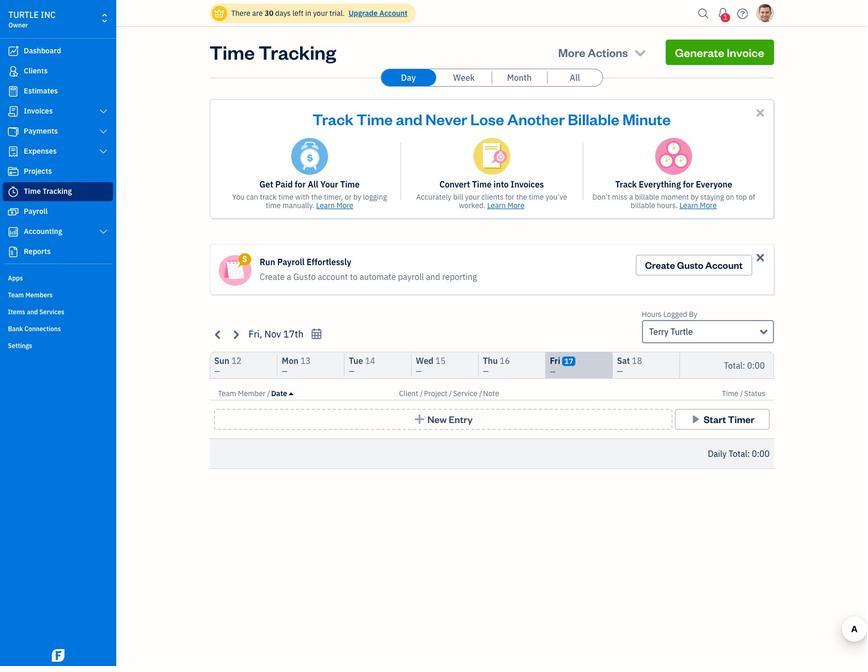Task type: vqa. For each thing, say whether or not it's contained in the screenshot.
manually.
yes



Task type: locate. For each thing, give the bounding box(es) containing it.
— for mon
[[282, 367, 288, 376]]

connections
[[24, 325, 61, 333]]

1 horizontal spatial a
[[629, 192, 633, 202]]

more for convert time into invoices
[[508, 201, 525, 210]]

by
[[689, 310, 698, 319]]

1 horizontal spatial tracking
[[259, 40, 336, 64]]

money image
[[7, 207, 20, 217]]

learn more for all
[[316, 201, 353, 210]]

invoices right into
[[511, 179, 544, 190]]

1 vertical spatial create
[[260, 272, 285, 282]]

accounting link
[[3, 222, 113, 241]]

time tracking down "projects" link at the left top of the page
[[24, 187, 72, 196]]

3 / from the left
[[449, 389, 452, 398]]

0:00
[[747, 360, 765, 371], [752, 449, 770, 459]]

total up time link
[[724, 360, 743, 371]]

0 vertical spatial team
[[8, 291, 24, 299]]

payroll link
[[3, 202, 113, 221]]

search image
[[695, 6, 712, 21]]

total right daily
[[729, 449, 747, 459]]

invoices link
[[3, 102, 113, 121]]

week link
[[436, 69, 491, 86]]

learn more down everyone
[[680, 201, 717, 210]]

— inside sat 18 —
[[617, 367, 623, 376]]

0 horizontal spatial team
[[8, 291, 24, 299]]

a
[[629, 192, 633, 202], [287, 272, 291, 282]]

0 horizontal spatial time tracking
[[24, 187, 72, 196]]

time down get
[[266, 201, 281, 210]]

payroll inside payroll 'link'
[[24, 207, 48, 216]]

— for fri
[[550, 367, 556, 377]]

trial.
[[330, 8, 345, 18]]

— inside thu 16 —
[[483, 367, 489, 376]]

0 vertical spatial time tracking
[[210, 40, 336, 64]]

team down apps
[[8, 291, 24, 299]]

track
[[260, 192, 277, 202]]

daily total : 0:00
[[708, 449, 770, 459]]

client
[[399, 389, 418, 398]]

1 horizontal spatial team
[[218, 389, 236, 398]]

new entry
[[427, 413, 473, 425]]

track up get paid for all your time image
[[313, 109, 354, 129]]

1 vertical spatial :
[[747, 449, 750, 459]]

learn down your
[[316, 201, 335, 210]]

0 horizontal spatial for
[[295, 179, 306, 190]]

next day image
[[230, 328, 242, 341]]

terry turtle button
[[642, 320, 774, 343]]

more
[[558, 45, 585, 60], [336, 201, 353, 210], [508, 201, 525, 210], [700, 201, 717, 210]]

1 learn more from the left
[[316, 201, 353, 210]]

and inside main element
[[27, 308, 38, 316]]

chevron large down image up payments link
[[99, 107, 108, 116]]

2 vertical spatial and
[[27, 308, 38, 316]]

0 horizontal spatial payroll
[[24, 207, 48, 216]]

your inside accurately bill your clients for the time you've worked.
[[465, 192, 480, 202]]

apps
[[8, 274, 23, 282]]

new
[[427, 413, 447, 425]]

learn right hours.
[[680, 201, 698, 210]]

— down thu
[[483, 367, 489, 376]]

chevron large down image for payments
[[99, 127, 108, 136]]

a right miss
[[629, 192, 633, 202]]

start timer
[[704, 413, 755, 425]]

— for sat
[[617, 367, 623, 376]]

0 vertical spatial and
[[396, 109, 422, 129]]

1 vertical spatial payroll
[[277, 257, 305, 267]]

more up all link
[[558, 45, 585, 60]]

timer image
[[7, 187, 20, 197]]

more for track everything for everyone
[[700, 201, 717, 210]]

3 learn from the left
[[680, 201, 698, 210]]

1 the from the left
[[311, 192, 322, 202]]

: right daily
[[747, 449, 750, 459]]

0 vertical spatial chevron large down image
[[99, 107, 108, 116]]

time
[[278, 192, 293, 202], [529, 192, 544, 202], [266, 201, 281, 210]]

team for team member /
[[218, 389, 236, 398]]

all down the more actions
[[570, 72, 580, 83]]

0 vertical spatial a
[[629, 192, 633, 202]]

5 / from the left
[[740, 389, 743, 398]]

or
[[345, 192, 352, 202]]

— down tue
[[349, 367, 355, 376]]

time tracking link
[[3, 182, 113, 201]]

projects link
[[3, 162, 113, 181]]

more right 'clients'
[[508, 201, 525, 210]]

0 vertical spatial payroll
[[24, 207, 48, 216]]

all
[[570, 72, 580, 83], [308, 179, 318, 190]]

payroll right run on the left of page
[[277, 257, 305, 267]]

0 horizontal spatial gusto
[[293, 272, 316, 282]]

1 horizontal spatial gusto
[[677, 259, 703, 271]]

17
[[564, 357, 573, 366]]

chevron large down image down payments link
[[99, 147, 108, 156]]

— down "fri"
[[550, 367, 556, 377]]

your right bill
[[465, 192, 480, 202]]

1 horizontal spatial for
[[505, 192, 515, 202]]

days
[[275, 8, 291, 18]]

: up 'time / status'
[[743, 360, 745, 371]]

1 horizontal spatial and
[[396, 109, 422, 129]]

miss
[[612, 192, 627, 202]]

0 horizontal spatial :
[[743, 360, 745, 371]]

and right the items
[[27, 308, 38, 316]]

all left your
[[308, 179, 318, 190]]

— inside the "mon 13 —"
[[282, 367, 288, 376]]

invoices up payments
[[24, 106, 53, 116]]

1 horizontal spatial all
[[570, 72, 580, 83]]

you've
[[546, 192, 567, 202]]

track up miss
[[615, 179, 637, 190]]

chevron large down image for expenses
[[99, 147, 108, 156]]

and left the never on the top
[[396, 109, 422, 129]]

the for invoices
[[516, 192, 527, 202]]

0:00 up status link
[[747, 360, 765, 371]]

the right with
[[311, 192, 322, 202]]

create
[[645, 259, 675, 271], [260, 272, 285, 282]]

1 vertical spatial gusto
[[293, 272, 316, 282]]

1 vertical spatial your
[[465, 192, 480, 202]]

create inside 'run payroll effortlessly create a gusto account to automate payroll and reporting'
[[260, 272, 285, 282]]

—
[[214, 367, 220, 376], [282, 367, 288, 376], [349, 367, 355, 376], [416, 367, 422, 376], [483, 367, 489, 376], [617, 367, 623, 376], [550, 367, 556, 377]]

for up moment
[[683, 179, 694, 190]]

3 learn more from the left
[[680, 201, 717, 210]]

1 vertical spatial chevron large down image
[[99, 127, 108, 136]]

1 vertical spatial total
[[729, 449, 747, 459]]

account left close image
[[705, 259, 743, 271]]

0 vertical spatial invoices
[[24, 106, 53, 116]]

don't miss a billable moment by staying on top of billable hours.
[[592, 192, 755, 210]]

and right payroll
[[426, 272, 440, 282]]

team members link
[[3, 287, 113, 303]]

create up hours
[[645, 259, 675, 271]]

0 horizontal spatial learn more
[[316, 201, 353, 210]]

more down your
[[336, 201, 353, 210]]

0:00 down timer
[[752, 449, 770, 459]]

1 horizontal spatial time tracking
[[210, 40, 336, 64]]

1 vertical spatial a
[[287, 272, 291, 282]]

hours
[[642, 310, 662, 319]]

for up with
[[295, 179, 306, 190]]

service link
[[453, 389, 479, 398]]

chevron large down image inside payments link
[[99, 127, 108, 136]]

more down everyone
[[700, 201, 717, 210]]

account right upgrade
[[379, 8, 408, 18]]

the inside accurately bill your clients for the time you've worked.
[[516, 192, 527, 202]]

— inside tue 14 —
[[349, 367, 355, 376]]

client image
[[7, 66, 20, 77]]

chevron large down image up expenses link
[[99, 127, 108, 136]]

0 vertical spatial account
[[379, 8, 408, 18]]

track everything for everyone
[[615, 179, 732, 190]]

/ right client
[[420, 389, 423, 398]]

1 horizontal spatial learn
[[487, 201, 506, 210]]

0 horizontal spatial the
[[311, 192, 322, 202]]

0 vertical spatial create
[[645, 259, 675, 271]]

team inside main element
[[8, 291, 24, 299]]

close image
[[754, 107, 766, 119]]

0 horizontal spatial invoices
[[24, 106, 53, 116]]

1 horizontal spatial track
[[615, 179, 637, 190]]

staying
[[700, 192, 724, 202]]

2 vertical spatial chevron large down image
[[99, 147, 108, 156]]

chevron large down image
[[99, 107, 108, 116], [99, 127, 108, 136], [99, 147, 108, 156]]

payroll inside 'run payroll effortlessly create a gusto account to automate payroll and reporting'
[[277, 257, 305, 267]]

left
[[292, 8, 304, 18]]

paid
[[275, 179, 293, 190]]

in
[[305, 8, 311, 18]]

1 vertical spatial time tracking
[[24, 187, 72, 196]]

report image
[[7, 247, 20, 257]]

/ left 'date'
[[267, 389, 270, 398]]

0 vertical spatial total
[[724, 360, 743, 371]]

2 learn from the left
[[487, 201, 506, 210]]

payroll up accounting
[[24, 207, 48, 216]]

sun
[[214, 356, 229, 366]]

for for everyone
[[683, 179, 694, 190]]

for for all
[[295, 179, 306, 190]]

dashboard image
[[7, 46, 20, 57]]

/
[[267, 389, 270, 398], [420, 389, 423, 398], [449, 389, 452, 398], [479, 389, 482, 398], [740, 389, 743, 398]]

upgrade
[[349, 8, 378, 18]]

2 horizontal spatial learn more
[[680, 201, 717, 210]]

0 horizontal spatial your
[[313, 8, 328, 18]]

1 horizontal spatial your
[[465, 192, 480, 202]]

for inside accurately bill your clients for the time you've worked.
[[505, 192, 515, 202]]

items and services link
[[3, 304, 113, 320]]

1 by from the left
[[353, 192, 361, 202]]

— down mon
[[282, 367, 288, 376]]

2 the from the left
[[516, 192, 527, 202]]

— for sun
[[214, 367, 220, 376]]

— for tue
[[349, 367, 355, 376]]

— down sun on the bottom left of the page
[[214, 367, 220, 376]]

0 vertical spatial track
[[313, 109, 354, 129]]

1 horizontal spatial by
[[691, 192, 699, 202]]

gusto left account
[[293, 272, 316, 282]]

a inside don't miss a billable moment by staying on top of billable hours.
[[629, 192, 633, 202]]

0 horizontal spatial tracking
[[43, 187, 72, 196]]

— inside fri 17 —
[[550, 367, 556, 377]]

0 vertical spatial all
[[570, 72, 580, 83]]

nov
[[264, 328, 281, 340]]

status link
[[744, 389, 765, 398]]

time link
[[722, 389, 740, 398]]

:
[[743, 360, 745, 371], [747, 449, 750, 459]]

project
[[424, 389, 447, 398]]

1 horizontal spatial create
[[645, 259, 675, 271]]

/ left note link
[[479, 389, 482, 398]]

0 horizontal spatial create
[[260, 272, 285, 282]]

/ left status
[[740, 389, 743, 398]]

track everything for everyone image
[[655, 138, 692, 175]]

0 horizontal spatial learn
[[316, 201, 335, 210]]

chevron large down image inside invoices link
[[99, 107, 108, 116]]

1 chevron large down image from the top
[[99, 107, 108, 116]]

close image
[[754, 252, 766, 264]]

upgrade account link
[[346, 8, 408, 18]]

1 vertical spatial 0:00
[[752, 449, 770, 459]]

/ left "service"
[[449, 389, 452, 398]]

learn more
[[316, 201, 353, 210], [487, 201, 525, 210], [680, 201, 717, 210]]

learn down into
[[487, 201, 506, 210]]

1 horizontal spatial account
[[705, 259, 743, 271]]

1 vertical spatial team
[[218, 389, 236, 398]]

13
[[300, 356, 311, 366]]

2 horizontal spatial for
[[683, 179, 694, 190]]

account inside button
[[705, 259, 743, 271]]

0 horizontal spatial a
[[287, 272, 291, 282]]

time tracking inside main element
[[24, 187, 72, 196]]

— inside the wed 15 —
[[416, 367, 422, 376]]

1 horizontal spatial :
[[747, 449, 750, 459]]

time left you've
[[529, 192, 544, 202]]

learn more down into
[[487, 201, 525, 210]]

everything
[[639, 179, 681, 190]]

1 vertical spatial track
[[615, 179, 637, 190]]

— down wed
[[416, 367, 422, 376]]

team left member
[[218, 389, 236, 398]]

1 horizontal spatial payroll
[[277, 257, 305, 267]]

— for wed
[[416, 367, 422, 376]]

create down run on the left of page
[[260, 272, 285, 282]]

1 vertical spatial invoices
[[511, 179, 544, 190]]

1 learn from the left
[[316, 201, 335, 210]]

track for track everything for everyone
[[615, 179, 637, 190]]

date link
[[271, 389, 293, 398]]

client / project / service / note
[[399, 389, 499, 398]]

0 horizontal spatial all
[[308, 179, 318, 190]]

1 horizontal spatial invoices
[[511, 179, 544, 190]]

4 / from the left
[[479, 389, 482, 398]]

1 vertical spatial all
[[308, 179, 318, 190]]

estimates link
[[3, 82, 113, 101]]

— down sat
[[617, 367, 623, 376]]

the inside you can track time with the timer, or by logging time manually.
[[311, 192, 322, 202]]

— for thu
[[483, 367, 489, 376]]

get paid for all your time image
[[291, 138, 328, 175]]

the
[[311, 192, 322, 202], [516, 192, 527, 202]]

1 vertical spatial tracking
[[43, 187, 72, 196]]

freshbooks image
[[50, 649, 67, 662]]

gusto up by
[[677, 259, 703, 271]]

learn more down your
[[316, 201, 353, 210]]

1 vertical spatial account
[[705, 259, 743, 271]]

2 horizontal spatial learn
[[680, 201, 698, 210]]

1 horizontal spatial learn more
[[487, 201, 525, 210]]

2 learn more from the left
[[487, 201, 525, 210]]

1 vertical spatial and
[[426, 272, 440, 282]]

all link
[[547, 69, 602, 86]]

time tracking down 30
[[210, 40, 336, 64]]

12
[[231, 356, 242, 366]]

the right 'clients'
[[516, 192, 527, 202]]

inc
[[41, 10, 56, 20]]

15
[[436, 356, 446, 366]]

0 horizontal spatial by
[[353, 192, 361, 202]]

0 vertical spatial gusto
[[677, 259, 703, 271]]

1 horizontal spatial the
[[516, 192, 527, 202]]

total
[[724, 360, 743, 371], [729, 449, 747, 459]]

bank connections link
[[3, 321, 113, 337]]

chevrondown image
[[633, 45, 648, 60]]

0 horizontal spatial and
[[27, 308, 38, 316]]

moment
[[661, 192, 689, 202]]

dashboard link
[[3, 42, 113, 61]]

— inside sun 12 —
[[214, 367, 220, 376]]

by right or
[[353, 192, 361, 202]]

your right in
[[313, 8, 328, 18]]

0 horizontal spatial track
[[313, 109, 354, 129]]

2 chevron large down image from the top
[[99, 127, 108, 136]]

clients link
[[3, 62, 113, 81]]

for down into
[[505, 192, 515, 202]]

3 chevron large down image from the top
[[99, 147, 108, 156]]

tracking down "projects" link at the left top of the page
[[43, 187, 72, 196]]

convert
[[439, 179, 470, 190]]

2 by from the left
[[691, 192, 699, 202]]

a left account
[[287, 272, 291, 282]]

by left staying
[[691, 192, 699, 202]]

2 horizontal spatial and
[[426, 272, 440, 282]]

17th
[[283, 328, 304, 340]]

timer,
[[324, 192, 343, 202]]

run payroll effortlessly create a gusto account to automate payroll and reporting
[[260, 257, 477, 282]]

time tracking
[[210, 40, 336, 64], [24, 187, 72, 196]]

date
[[271, 389, 287, 398]]

tracking down left
[[259, 40, 336, 64]]

account
[[379, 8, 408, 18], [705, 259, 743, 271]]

a inside 'run payroll effortlessly create a gusto account to automate payroll and reporting'
[[287, 272, 291, 282]]

learn for everyone
[[680, 201, 698, 210]]

track time and never lose another billable minute
[[313, 109, 671, 129]]

service
[[453, 389, 477, 398]]



Task type: describe. For each thing, give the bounding box(es) containing it.
hours logged by
[[642, 310, 698, 319]]

caretup image
[[289, 389, 293, 398]]

tue 14 —
[[349, 356, 375, 376]]

status
[[744, 389, 765, 398]]

invoices inside main element
[[24, 106, 53, 116]]

go to help image
[[734, 6, 751, 21]]

reports link
[[3, 243, 113, 262]]

learn for invoices
[[487, 201, 506, 210]]

invoice image
[[7, 106, 20, 117]]

more actions
[[558, 45, 628, 60]]

members
[[25, 291, 53, 299]]

the for all
[[311, 192, 322, 202]]

entry
[[449, 413, 473, 425]]

chevron large down image for invoices
[[99, 107, 108, 116]]

another
[[507, 109, 565, 129]]

mon 13 —
[[282, 356, 311, 376]]

18
[[632, 356, 642, 366]]

2 / from the left
[[420, 389, 423, 398]]

fri 17 —
[[550, 356, 573, 377]]

projects
[[24, 166, 52, 176]]

time / status
[[722, 389, 765, 398]]

settings link
[[3, 338, 113, 354]]

into
[[494, 179, 509, 190]]

0 vertical spatial tracking
[[259, 40, 336, 64]]

1
[[724, 13, 727, 21]]

day link
[[381, 69, 436, 86]]

previous day image
[[212, 328, 224, 341]]

timer
[[728, 413, 755, 425]]

hours.
[[657, 201, 678, 210]]

reporting
[[442, 272, 477, 282]]

by inside you can track time with the timer, or by logging time manually.
[[353, 192, 361, 202]]

thu 16 —
[[483, 356, 510, 376]]

play image
[[690, 414, 702, 425]]

items
[[8, 308, 25, 316]]

and inside 'run payroll effortlessly create a gusto account to automate payroll and reporting'
[[426, 272, 440, 282]]

turtle
[[8, 10, 39, 20]]

month link
[[492, 69, 547, 86]]

payments link
[[3, 122, 113, 141]]

learn for all
[[316, 201, 335, 210]]

chart image
[[7, 227, 20, 237]]

sun 12 —
[[214, 356, 242, 376]]

note
[[483, 389, 499, 398]]

everyone
[[696, 179, 732, 190]]

wed
[[416, 356, 434, 366]]

dashboard
[[24, 46, 61, 55]]

turtle
[[671, 327, 693, 337]]

terry
[[649, 327, 669, 337]]

estimate image
[[7, 86, 20, 97]]

week
[[453, 72, 475, 83]]

accurately bill your clients for the time you've worked.
[[416, 192, 567, 210]]

time inside accurately bill your clients for the time you've worked.
[[529, 192, 544, 202]]

actions
[[588, 45, 628, 60]]

expenses
[[24, 146, 57, 156]]

main element
[[0, 0, 143, 666]]

worked.
[[459, 201, 486, 210]]

project link
[[424, 389, 449, 398]]

wed 15 —
[[416, 356, 446, 376]]

team member /
[[218, 389, 270, 398]]

can
[[246, 192, 258, 202]]

learn more for invoices
[[487, 201, 525, 210]]

automate
[[360, 272, 396, 282]]

0 vertical spatial :
[[743, 360, 745, 371]]

member
[[238, 389, 266, 398]]

you
[[232, 192, 245, 202]]

more inside dropdown button
[[558, 45, 585, 60]]

time down paid
[[278, 192, 293, 202]]

fri,
[[249, 328, 262, 340]]

sat 18 —
[[617, 356, 642, 376]]

on
[[726, 192, 734, 202]]

manually.
[[282, 201, 314, 210]]

0 horizontal spatial account
[[379, 8, 408, 18]]

terry turtle
[[649, 327, 693, 337]]

items and services
[[8, 308, 64, 316]]

accurately
[[416, 192, 451, 202]]

generate invoice button
[[666, 40, 774, 65]]

logging
[[363, 192, 387, 202]]

billable down everything
[[635, 192, 659, 202]]

expense image
[[7, 146, 20, 157]]

gusto inside 'run payroll effortlessly create a gusto account to automate payroll and reporting'
[[293, 272, 316, 282]]

gusto inside button
[[677, 259, 703, 271]]

of
[[749, 192, 755, 202]]

chevron large down image
[[99, 228, 108, 236]]

note link
[[483, 389, 499, 398]]

estimates
[[24, 86, 58, 96]]

project image
[[7, 166, 20, 177]]

1 / from the left
[[267, 389, 270, 398]]

tracking inside main element
[[43, 187, 72, 196]]

choose a date image
[[310, 328, 323, 340]]

by inside don't miss a billable moment by staying on top of billable hours.
[[691, 192, 699, 202]]

don't
[[592, 192, 610, 202]]

payments
[[24, 126, 58, 136]]

payment image
[[7, 126, 20, 137]]

tue
[[349, 356, 363, 366]]

crown image
[[214, 8, 225, 19]]

to
[[350, 272, 358, 282]]

convert time into invoices image
[[473, 138, 510, 175]]

month
[[507, 72, 532, 83]]

0 vertical spatial your
[[313, 8, 328, 18]]

services
[[39, 308, 64, 316]]

accounting
[[24, 227, 62, 236]]

time inside main element
[[24, 187, 41, 196]]

billable
[[568, 109, 620, 129]]

0 vertical spatial 0:00
[[747, 360, 765, 371]]

account
[[318, 272, 348, 282]]

bank connections
[[8, 325, 61, 333]]

16
[[500, 356, 510, 366]]

you can track time with the timer, or by logging time manually.
[[232, 192, 387, 210]]

billable left hours.
[[631, 201, 655, 210]]

convert time into invoices
[[439, 179, 544, 190]]

sat
[[617, 356, 630, 366]]

team members
[[8, 291, 53, 299]]

plus image
[[413, 414, 426, 425]]

team for team members
[[8, 291, 24, 299]]

daily
[[708, 449, 727, 459]]

owner
[[8, 21, 28, 29]]

more for get paid for all your time
[[336, 201, 353, 210]]

get
[[259, 179, 273, 190]]

apps link
[[3, 270, 113, 286]]

expenses link
[[3, 142, 113, 161]]

create inside button
[[645, 259, 675, 271]]

track for track time and never lose another billable minute
[[313, 109, 354, 129]]

learn more for everyone
[[680, 201, 717, 210]]

logged
[[663, 310, 687, 319]]

clients
[[24, 66, 48, 76]]



